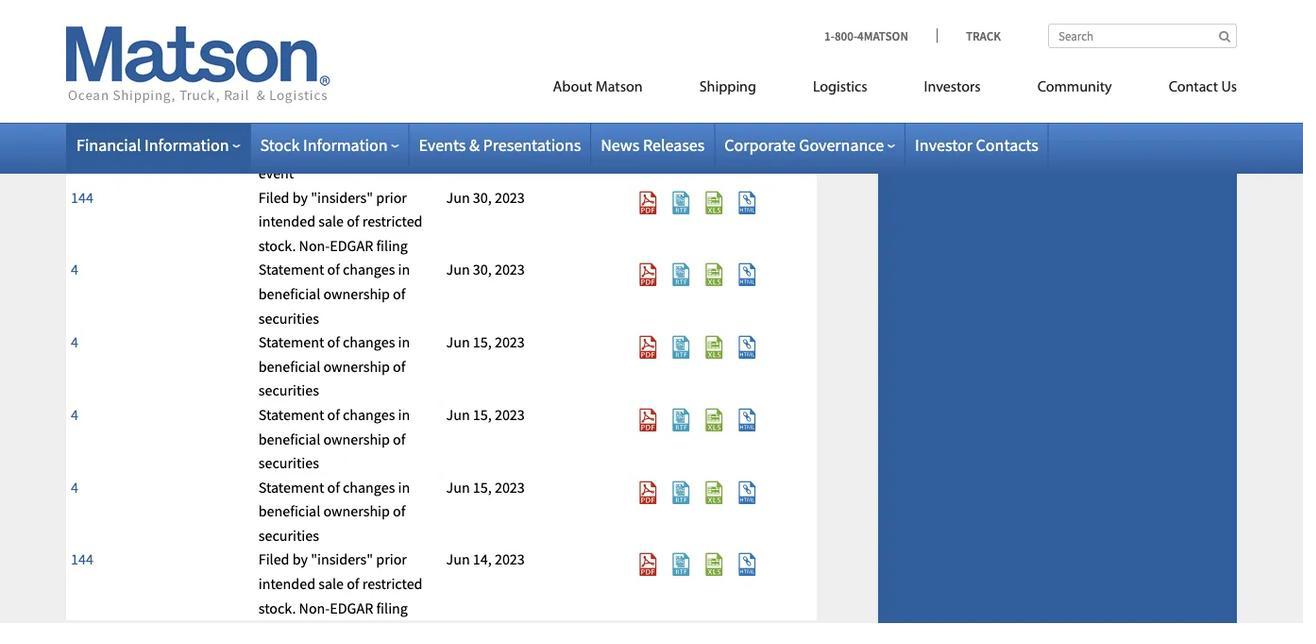 Task type: vqa. For each thing, say whether or not it's contained in the screenshot.


Task type: locate. For each thing, give the bounding box(es) containing it.
2 15, from the top
[[473, 405, 492, 424]]

stock.
[[259, 236, 296, 255], [259, 599, 296, 618]]

2 jun 15, 2023 from the top
[[446, 405, 525, 424]]

sale
[[318, 212, 344, 231], [318, 575, 344, 593]]

2 jun from the top
[[446, 260, 470, 279]]

matson
[[596, 80, 643, 95]]

1 prior from the top
[[376, 188, 407, 207]]

0 vertical spatial "insiders"
[[311, 188, 373, 207]]

or
[[359, 139, 372, 158]]

top menu navigation
[[468, 70, 1237, 109]]

2 stock. from the top
[[259, 599, 296, 618]]

15,
[[473, 333, 492, 352], [473, 405, 492, 424], [473, 478, 492, 497]]

20,
[[469, 115, 487, 134]]

2 securities from the top
[[259, 309, 319, 328]]

15, for 1st 4 link from the bottom
[[473, 478, 492, 497]]

3 jun 15, 2023 from the top
[[446, 478, 525, 497]]

2 30, from the top
[[473, 260, 492, 279]]

stock
[[260, 134, 300, 155]]

2 144 link from the top
[[71, 550, 93, 569]]

"insiders"
[[311, 188, 373, 207], [311, 550, 373, 569]]

2 vertical spatial jun 15, 2023
[[446, 478, 525, 497]]

1 filed by "insiders" prior intended sale of restricted stock. non-edgar filing from the top
[[259, 188, 423, 255]]

jun 30, 2023 for statement of changes in beneficial ownership of securities
[[446, 260, 525, 279]]

2 sale from the top
[[318, 575, 344, 593]]

1 information from the left
[[144, 134, 229, 155]]

2 changes from the top
[[343, 260, 395, 279]]

2023
[[490, 115, 520, 134], [495, 188, 525, 207], [495, 260, 525, 279], [495, 333, 525, 352], [495, 405, 525, 424], [495, 478, 525, 497], [495, 550, 525, 569]]

4 securities from the top
[[259, 454, 319, 473]]

of
[[327, 43, 340, 62], [393, 67, 406, 86], [304, 115, 317, 134], [347, 212, 359, 231], [327, 260, 340, 279], [393, 284, 406, 303], [327, 333, 340, 352], [393, 357, 406, 376], [327, 405, 340, 424], [393, 430, 406, 448], [327, 478, 340, 497], [393, 502, 406, 521], [347, 575, 359, 593]]

2 non- from the top
[[299, 599, 330, 618]]

filed
[[259, 188, 289, 207], [259, 550, 289, 569]]

news
[[601, 134, 640, 155]]

corporate
[[725, 134, 796, 155]]

1 30, from the top
[[473, 188, 492, 207]]

jun 15, 2023
[[446, 333, 525, 352], [446, 405, 525, 424], [446, 478, 525, 497]]

1 vertical spatial "insiders"
[[311, 550, 373, 569]]

of inside report of unscheduled material events or corporate event
[[304, 115, 317, 134]]

1 filed from the top
[[259, 188, 289, 207]]

2 144 from the top
[[71, 550, 93, 569]]

2 vertical spatial 15,
[[473, 478, 492, 497]]

2 ownership from the top
[[323, 284, 390, 303]]

stock. for jun 14, 2023
[[259, 599, 296, 618]]

track
[[966, 28, 1001, 43]]

0 vertical spatial filed by "insiders" prior intended sale of restricted stock. non-edgar filing
[[259, 188, 423, 255]]

in
[[398, 43, 410, 62], [398, 260, 410, 279], [398, 333, 410, 352], [398, 405, 410, 424], [398, 478, 410, 497]]

prior down corporate at the top left of the page
[[376, 188, 407, 207]]

1 vertical spatial edgar
[[330, 599, 373, 618]]

restricted for jun 30, 2023
[[362, 212, 423, 231]]

investor
[[915, 134, 973, 155]]

0 vertical spatial 15,
[[473, 333, 492, 352]]

matson image
[[66, 26, 331, 104]]

3 4 link from the top
[[71, 333, 78, 352]]

statement
[[259, 43, 324, 62], [259, 260, 324, 279], [259, 333, 324, 352], [259, 405, 324, 424], [259, 478, 324, 497]]

0 vertical spatial 144 link
[[71, 188, 93, 207]]

beneficial
[[259, 67, 320, 86], [259, 284, 320, 303], [259, 357, 320, 376], [259, 430, 320, 448], [259, 502, 320, 521]]

0 vertical spatial non-
[[299, 236, 330, 255]]

1 vertical spatial non-
[[299, 599, 330, 618]]

information for financial information
[[144, 134, 229, 155]]

sale for jun 14, 2023
[[318, 575, 344, 593]]

4 changes from the top
[[343, 405, 395, 424]]

2 intended from the top
[[259, 575, 315, 593]]

edgar for jun 14, 2023
[[330, 599, 373, 618]]

0 vertical spatial 30,
[[473, 188, 492, 207]]

financial
[[77, 134, 141, 155]]

1-800-4matson
[[825, 28, 908, 43]]

144 link
[[71, 188, 93, 207], [71, 550, 93, 569]]

4 4 from the top
[[71, 405, 78, 424]]

2 statement of changes in beneficial ownership of securities from the top
[[259, 260, 410, 328]]

6 jun from the top
[[446, 550, 470, 569]]

news releases link
[[601, 134, 705, 155]]

5 4 link from the top
[[71, 478, 78, 497]]

2 filing from the top
[[376, 599, 408, 618]]

corporate
[[375, 139, 437, 158]]

3 securities from the top
[[259, 381, 319, 400]]

3 statement from the top
[[259, 333, 324, 352]]

0 vertical spatial sale
[[318, 212, 344, 231]]

1 vertical spatial filing
[[376, 599, 408, 618]]

1 vertical spatial filed by "insiders" prior intended sale of restricted stock. non-edgar filing
[[259, 550, 423, 618]]

0 vertical spatial jun 30, 2023
[[446, 188, 525, 207]]

1 vertical spatial sale
[[318, 575, 344, 593]]

2 by from the top
[[292, 550, 308, 569]]

2 filed from the top
[[259, 550, 289, 569]]

1 vertical spatial 30,
[[473, 260, 492, 279]]

unscheduled
[[320, 115, 402, 134]]

0 vertical spatial stock.
[[259, 236, 296, 255]]

2 "insiders" from the top
[[311, 550, 373, 569]]

1 vertical spatial intended
[[259, 575, 315, 593]]

non- for jun 30, 2023
[[299, 236, 330, 255]]

presentations
[[483, 134, 581, 155]]

0 vertical spatial filing
[[376, 236, 408, 255]]

1 beneficial from the top
[[259, 67, 320, 86]]

edgar
[[330, 236, 373, 255], [330, 599, 373, 618]]

1 vertical spatial 144
[[71, 550, 93, 569]]

0 horizontal spatial information
[[144, 134, 229, 155]]

1 securities from the top
[[259, 91, 319, 110]]

corporate governance link
[[725, 134, 895, 155]]

1 sale from the top
[[318, 212, 344, 231]]

securities
[[259, 91, 319, 110], [259, 309, 319, 328], [259, 381, 319, 400], [259, 454, 319, 473], [259, 526, 319, 545]]

1 vertical spatial jun 15, 2023
[[446, 405, 525, 424]]

1 144 link from the top
[[71, 188, 93, 207]]

2 restricted from the top
[[362, 575, 423, 593]]

by
[[292, 188, 308, 207], [292, 550, 308, 569]]

4
[[71, 43, 78, 62], [71, 260, 78, 279], [71, 333, 78, 352], [71, 405, 78, 424], [71, 478, 78, 497]]

5 securities from the top
[[259, 526, 319, 545]]

2 beneficial from the top
[[259, 284, 320, 303]]

144
[[71, 188, 93, 207], [71, 550, 93, 569]]

jun
[[446, 188, 470, 207], [446, 260, 470, 279], [446, 333, 470, 352], [446, 405, 470, 424], [446, 478, 470, 497], [446, 550, 470, 569]]

800-
[[835, 28, 858, 43]]

1 restricted from the top
[[362, 212, 423, 231]]

14,
[[473, 550, 492, 569]]

1 by from the top
[[292, 188, 308, 207]]

filing
[[376, 236, 408, 255], [376, 599, 408, 618]]

filing for jun 30, 2023
[[376, 236, 408, 255]]

1 vertical spatial 15,
[[473, 405, 492, 424]]

non-
[[299, 236, 330, 255], [299, 599, 330, 618]]

by for jun 30, 2023
[[292, 188, 308, 207]]

1 vertical spatial by
[[292, 550, 308, 569]]

prior
[[376, 188, 407, 207], [376, 550, 407, 569]]

1 in from the top
[[398, 43, 410, 62]]

144 for jun 14, 2023
[[71, 550, 93, 569]]

0 vertical spatial edgar
[[330, 236, 373, 255]]

4 link
[[71, 43, 78, 62], [71, 260, 78, 279], [71, 333, 78, 352], [71, 405, 78, 424], [71, 478, 78, 497]]

1 vertical spatial stock.
[[259, 599, 296, 618]]

prior left 14,
[[376, 550, 407, 569]]

event
[[259, 164, 294, 183]]

None search field
[[1048, 24, 1237, 48]]

0 vertical spatial jun 15, 2023
[[446, 333, 525, 352]]

securities for fourth 4 link from the top
[[259, 454, 319, 473]]

1 intended from the top
[[259, 212, 315, 231]]

filed by "insiders" prior intended sale of restricted stock. non-edgar filing
[[259, 188, 423, 255], [259, 550, 423, 618]]

events
[[419, 134, 466, 155]]

contact us link
[[1141, 70, 1237, 109]]

1 vertical spatial prior
[[376, 550, 407, 569]]

4 statement of changes in beneficial ownership of securities from the top
[[259, 405, 410, 473]]

1 vertical spatial jun 30, 2023
[[446, 260, 525, 279]]

report
[[259, 115, 301, 134]]

1 "insiders" from the top
[[311, 188, 373, 207]]

4 in from the top
[[398, 405, 410, 424]]

2 edgar from the top
[[330, 599, 373, 618]]

0 vertical spatial prior
[[376, 188, 407, 207]]

logistics link
[[785, 70, 896, 109]]

events & presentations
[[419, 134, 581, 155]]

1 vertical spatial filed
[[259, 550, 289, 569]]

1 vertical spatial 144 link
[[71, 550, 93, 569]]

1 non- from the top
[[299, 236, 330, 255]]

filed by "insiders" prior intended sale of restricted stock. non-edgar filing for jun 30, 2023
[[259, 188, 423, 255]]

0 vertical spatial intended
[[259, 212, 315, 231]]

8-k link
[[71, 115, 92, 134]]

0 vertical spatial 144
[[71, 188, 93, 207]]

filing for jun 14, 2023
[[376, 599, 408, 618]]

contact us
[[1169, 80, 1237, 95]]

1 15, from the top
[[473, 333, 492, 352]]

jun 30, 2023
[[446, 188, 525, 207], [446, 260, 525, 279]]

restricted
[[362, 212, 423, 231], [362, 575, 423, 593]]

0 vertical spatial by
[[292, 188, 308, 207]]

jun 15, 2023 for fourth 4 link from the top
[[446, 405, 525, 424]]

5 jun from the top
[[446, 478, 470, 497]]

track link
[[937, 28, 1001, 43]]

1 144 from the top
[[71, 188, 93, 207]]

jul
[[446, 115, 466, 134]]

30,
[[473, 188, 492, 207], [473, 260, 492, 279]]

0 vertical spatial filed
[[259, 188, 289, 207]]

1 jun 15, 2023 from the top
[[446, 333, 525, 352]]

1 filing from the top
[[376, 236, 408, 255]]

investor contacts link
[[915, 134, 1039, 155]]

0 vertical spatial restricted
[[362, 212, 423, 231]]

1 stock. from the top
[[259, 236, 296, 255]]

releases
[[643, 134, 705, 155]]

corporate governance
[[725, 134, 884, 155]]

events & presentations link
[[419, 134, 581, 155]]

information
[[144, 134, 229, 155], [303, 134, 388, 155]]

intended for jun 30, 2023
[[259, 212, 315, 231]]

stock information
[[260, 134, 388, 155]]

1 jun 30, 2023 from the top
[[446, 188, 525, 207]]

1 edgar from the top
[[330, 236, 373, 255]]

3 4 from the top
[[71, 333, 78, 352]]

2 4 link from the top
[[71, 260, 78, 279]]

2 filed by "insiders" prior intended sale of restricted stock. non-edgar filing from the top
[[259, 550, 423, 618]]

3 ownership from the top
[[323, 357, 390, 376]]

filed for jun 30, 2023
[[259, 188, 289, 207]]

2 prior from the top
[[376, 550, 407, 569]]

by for jun 14, 2023
[[292, 550, 308, 569]]

3 15, from the top
[[473, 478, 492, 497]]

"insiders" for jun 14, 2023
[[311, 550, 373, 569]]

search image
[[1219, 30, 1231, 43]]

1 vertical spatial restricted
[[362, 575, 423, 593]]

3 jun from the top
[[446, 333, 470, 352]]

securities for 2nd 4 link from the top
[[259, 309, 319, 328]]

report of unscheduled material events or corporate event
[[259, 115, 437, 183]]

ownership
[[323, 67, 390, 86], [323, 284, 390, 303], [323, 357, 390, 376], [323, 430, 390, 448], [323, 502, 390, 521]]

2 jun 30, 2023 from the top
[[446, 260, 525, 279]]

intended
[[259, 212, 315, 231], [259, 575, 315, 593]]

1 horizontal spatial information
[[303, 134, 388, 155]]

contacts
[[976, 134, 1039, 155]]

statement of changes in beneficial ownership of securities
[[259, 43, 410, 110], [259, 260, 410, 328], [259, 333, 410, 400], [259, 405, 410, 473], [259, 478, 410, 545]]

changes
[[343, 43, 395, 62], [343, 260, 395, 279], [343, 333, 395, 352], [343, 405, 395, 424], [343, 478, 395, 497]]

restricted for jun 14, 2023
[[362, 575, 423, 593]]

2 information from the left
[[303, 134, 388, 155]]

144 for jun 30, 2023
[[71, 188, 93, 207]]



Task type: describe. For each thing, give the bounding box(es) containing it.
stock. for jun 30, 2023
[[259, 236, 296, 255]]

intended for jun 14, 2023
[[259, 575, 315, 593]]

news releases
[[601, 134, 705, 155]]

15, for 3rd 4 link from the top
[[473, 333, 492, 352]]

5 beneficial from the top
[[259, 502, 320, 521]]

4 beneficial from the top
[[259, 430, 320, 448]]

1 4 from the top
[[71, 43, 78, 62]]

5 ownership from the top
[[323, 502, 390, 521]]

3 statement of changes in beneficial ownership of securities from the top
[[259, 333, 410, 400]]

&
[[469, 134, 480, 155]]

about matson link
[[525, 70, 671, 109]]

jun 15, 2023 for 1st 4 link from the bottom
[[446, 478, 525, 497]]

4 jun from the top
[[446, 405, 470, 424]]

non- for jun 14, 2023
[[299, 599, 330, 618]]

jun 14, 2023
[[446, 550, 525, 569]]

5 in from the top
[[398, 478, 410, 497]]

securities for first 4 link
[[259, 91, 319, 110]]

8-
[[71, 115, 83, 134]]

filed for jun 14, 2023
[[259, 550, 289, 569]]

jun 15, 2023 for 3rd 4 link from the top
[[446, 333, 525, 352]]

1 4 link from the top
[[71, 43, 78, 62]]

1 jun from the top
[[446, 188, 470, 207]]

5 4 from the top
[[71, 478, 78, 497]]

prior for jun 14, 2023
[[376, 550, 407, 569]]

prior for jun 30, 2023
[[376, 188, 407, 207]]

securities for 1st 4 link from the bottom
[[259, 526, 319, 545]]

investors
[[924, 80, 981, 95]]

jun 30, 2023 for filed by "insiders" prior intended sale of restricted stock. non-edgar filing
[[446, 188, 525, 207]]

30, for statement of changes in beneficial ownership of securities
[[473, 260, 492, 279]]

investors link
[[896, 70, 1009, 109]]

sale for jun 30, 2023
[[318, 212, 344, 231]]

about
[[553, 80, 593, 95]]

contact
[[1169, 80, 1218, 95]]

8-k
[[71, 115, 92, 134]]

financial information link
[[77, 134, 240, 155]]

30, for filed by "insiders" prior intended sale of restricted stock. non-edgar filing
[[473, 188, 492, 207]]

1-800-4matson link
[[825, 28, 937, 43]]

5 statement of changes in beneficial ownership of securities from the top
[[259, 478, 410, 545]]

edgar for jun 30, 2023
[[330, 236, 373, 255]]

governance
[[799, 134, 884, 155]]

4matson
[[858, 28, 908, 43]]

4 statement from the top
[[259, 405, 324, 424]]

about matson
[[553, 80, 643, 95]]

3 beneficial from the top
[[259, 357, 320, 376]]

4 ownership from the top
[[323, 430, 390, 448]]

3 changes from the top
[[343, 333, 395, 352]]

shipping link
[[671, 70, 785, 109]]

1 ownership from the top
[[323, 67, 390, 86]]

information for stock information
[[303, 134, 388, 155]]

2 statement from the top
[[259, 260, 324, 279]]

shipping
[[700, 80, 756, 95]]

1 statement of changes in beneficial ownership of securities from the top
[[259, 43, 410, 110]]

jul 20, 2023
[[446, 115, 520, 134]]

financial information
[[77, 134, 229, 155]]

logistics
[[813, 80, 868, 95]]

events
[[314, 139, 356, 158]]

us
[[1222, 80, 1237, 95]]

securities for 3rd 4 link from the top
[[259, 381, 319, 400]]

1-
[[825, 28, 835, 43]]

2 in from the top
[[398, 260, 410, 279]]

Search search field
[[1048, 24, 1237, 48]]

144 link for jun 14, 2023
[[71, 550, 93, 569]]

stock information link
[[260, 134, 399, 155]]

15, for fourth 4 link from the top
[[473, 405, 492, 424]]

k
[[83, 115, 92, 134]]

"insiders" for jun 30, 2023
[[311, 188, 373, 207]]

investor contacts
[[915, 134, 1039, 155]]

community
[[1038, 80, 1112, 95]]

1 changes from the top
[[343, 43, 395, 62]]

filed by "insiders" prior intended sale of restricted stock. non-edgar filing for jun 14, 2023
[[259, 550, 423, 618]]

2 4 from the top
[[71, 260, 78, 279]]

4 4 link from the top
[[71, 405, 78, 424]]

5 statement from the top
[[259, 478, 324, 497]]

community link
[[1009, 70, 1141, 109]]

5 changes from the top
[[343, 478, 395, 497]]

144 link for jun 30, 2023
[[71, 188, 93, 207]]

3 in from the top
[[398, 333, 410, 352]]

material
[[259, 139, 311, 158]]

1 statement from the top
[[259, 43, 324, 62]]



